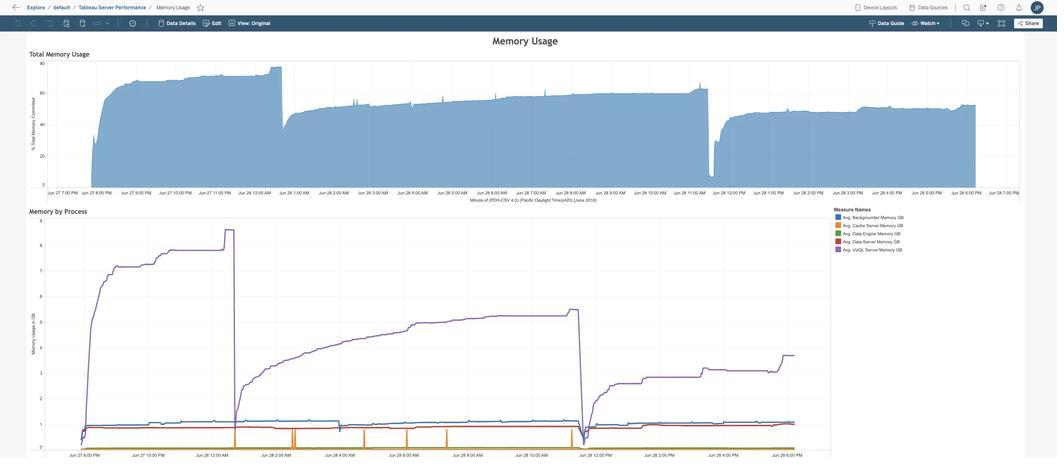 Task type: describe. For each thing, give the bounding box(es) containing it.
default
[[53, 5, 70, 11]]

1 / from the left
[[48, 5, 51, 11]]

server
[[98, 5, 114, 11]]

memory
[[157, 5, 175, 11]]

skip
[[21, 6, 35, 14]]

usage
[[176, 5, 190, 11]]

tableau server performance link
[[78, 4, 146, 11]]

skip to content
[[21, 6, 69, 14]]

explore / default / tableau server performance /
[[27, 5, 152, 11]]

explore link
[[27, 4, 45, 11]]

memory usage
[[157, 5, 190, 11]]

default link
[[53, 4, 71, 11]]



Task type: vqa. For each thing, say whether or not it's contained in the screenshot.
Server
yes



Task type: locate. For each thing, give the bounding box(es) containing it.
/ left memory
[[149, 5, 152, 11]]

2 horizontal spatial /
[[149, 5, 152, 11]]

1 horizontal spatial /
[[73, 5, 76, 11]]

0 horizontal spatial /
[[48, 5, 51, 11]]

skip to content link
[[19, 4, 82, 15]]

to
[[36, 6, 43, 14]]

2 / from the left
[[73, 5, 76, 11]]

/ right the to
[[48, 5, 51, 11]]

/
[[48, 5, 51, 11], [73, 5, 76, 11], [149, 5, 152, 11]]

tableau
[[79, 5, 97, 11]]

explore
[[27, 5, 45, 11]]

3 / from the left
[[149, 5, 152, 11]]

content
[[44, 6, 69, 14]]

memory usage element
[[154, 5, 192, 11]]

/ right 'default' at the left of the page
[[73, 5, 76, 11]]

performance
[[115, 5, 146, 11]]



